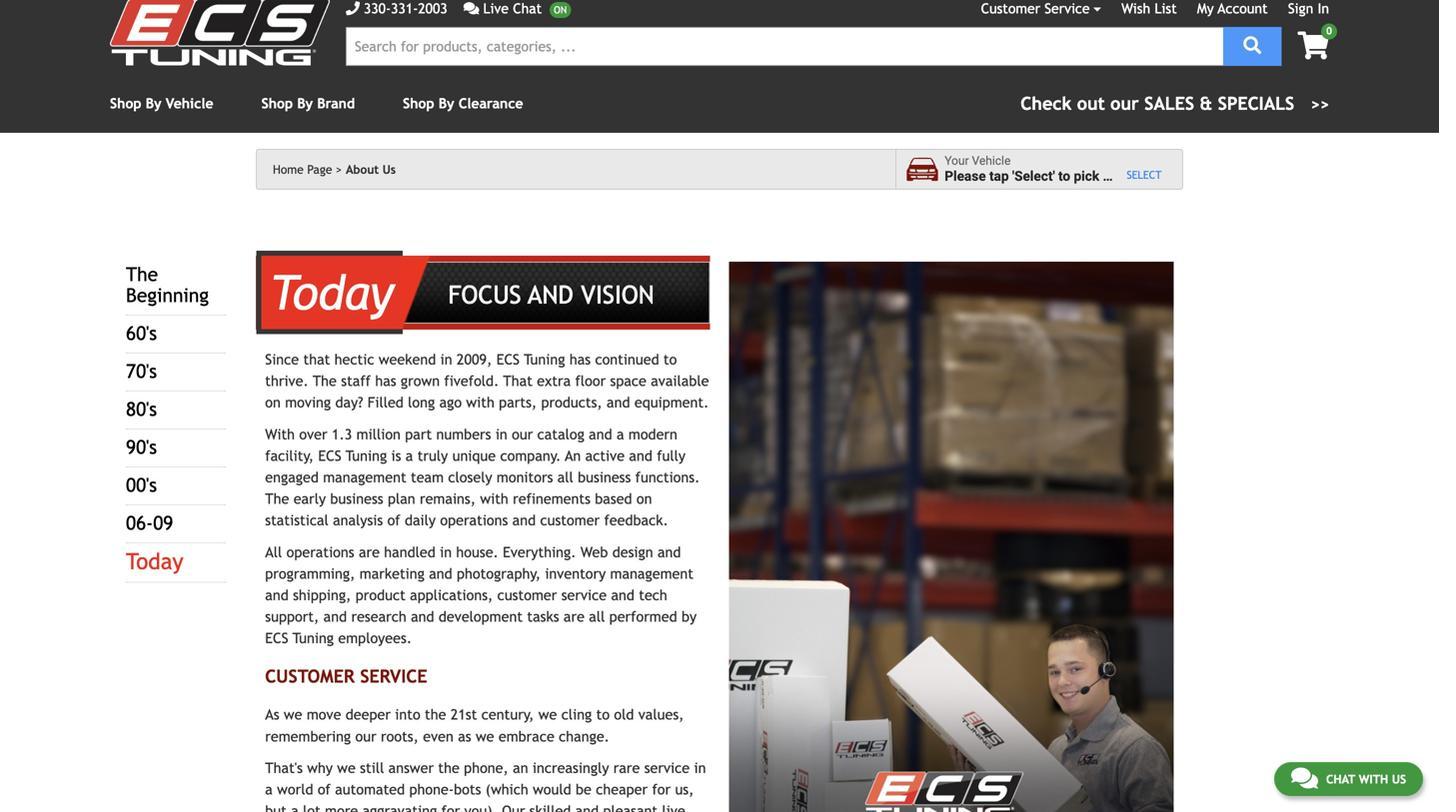 Task type: describe. For each thing, give the bounding box(es) containing it.
2009,
[[457, 351, 492, 368]]

in inside since that hectic weekend in 2009, ecs tuning has continued to thrive. the staff has grown       fivefold. that extra floor space available on moving day? filled long ago with parts,       products, and equipment.
[[440, 351, 452, 368]]

1 vertical spatial today
[[126, 549, 183, 575]]

that's
[[265, 760, 303, 777]]

of inside that's why we still answer the phone, an increasingly rare service in a world of       automated phone-bots (which would be cheaper for us, but a lot more aggravating for you).       our skilled and pleasant li
[[318, 782, 331, 798]]

would
[[533, 782, 572, 798]]

and down 'refinements'
[[513, 513, 536, 529]]

with inside since that hectic weekend in 2009, ecs tuning has continued to thrive. the staff has grown       fivefold. that extra floor space available on moving day? filled long ago with parts,       products, and equipment.
[[466, 395, 495, 411]]

2 vertical spatial with
[[1359, 773, 1389, 787]]

focus and vision
[[448, 280, 655, 309]]

1 vertical spatial for
[[442, 803, 460, 813]]

customer inside with over 1.3 million part numbers in our catalog and a modern facility, ecs tuning is a truly       unique company. an active and fully engaged management team closely monitors all business       functions. the early business plan remains, with refinements based on statistical analysis       of daily operations and customer feedback.
[[540, 513, 600, 529]]

a up "active"
[[617, 426, 624, 443]]

1 vertical spatial business
[[330, 491, 384, 507]]

an
[[513, 760, 528, 777]]

06-
[[126, 513, 153, 535]]

about us
[[346, 162, 396, 176]]

service inside that's why we still answer the phone, an increasingly rare service in a world of       automated phone-bots (which would be cheaper for us, but a lot more aggravating for you).       our skilled and pleasant li
[[645, 760, 690, 777]]

service
[[360, 666, 427, 687]]

and down modern
[[629, 448, 653, 464]]

an
[[565, 448, 581, 464]]

unique
[[452, 448, 496, 464]]

the beginning
[[126, 264, 209, 307]]

products,
[[541, 395, 603, 411]]

ecs inside the all operations are handled in house. everything. web design and programming, marketing       and photography, inventory management and shipping, product applications, customer service       and tech support, and research and development tasks are all performed by ecs tuning employees.
[[265, 630, 288, 647]]

development
[[439, 609, 523, 625]]

by for vehicle
[[146, 95, 162, 111]]

applications,
[[410, 587, 493, 604]]

a left lot
[[291, 803, 299, 813]]

brand
[[317, 95, 355, 111]]

we inside that's why we still answer the phone, an increasingly rare service in a world of       automated phone-bots (which would be cheaper for us, but a lot more aggravating for you).       our skilled and pleasant li
[[337, 760, 356, 777]]

the inside with over 1.3 million part numbers in our catalog and a modern facility, ecs tuning is a truly       unique company. an active and fully engaged management team closely monitors all business       functions. the early business plan remains, with refinements based on statistical analysis       of daily operations and customer feedback.
[[265, 491, 289, 507]]

hectic
[[335, 351, 374, 368]]

21st
[[451, 707, 477, 724]]

over
[[299, 426, 328, 443]]

as we move deeper into the 21st century, we cling to old values, remembering our roots,       even as we embrace change.
[[265, 707, 684, 745]]

operations inside the all operations are handled in house. everything. web design and programming, marketing       and photography, inventory management and shipping, product applications, customer service       and tech support, and research and development tasks are all performed by ecs tuning employees.
[[287, 544, 355, 561]]

live chat
[[483, 0, 542, 16]]

00's
[[126, 475, 157, 497]]

research
[[351, 609, 407, 625]]

team
[[411, 469, 444, 486]]

space
[[610, 373, 647, 390]]

shop by clearance
[[403, 95, 523, 111]]

chat inside chat with us link
[[1327, 773, 1356, 787]]

that's why we still answer the phone, an increasingly rare service in a world of       automated phone-bots (which would be cheaper for us, but a lot more aggravating for you).       our skilled and pleasant li
[[265, 760, 706, 813]]

1 horizontal spatial has
[[570, 351, 591, 368]]

and down applications,
[[411, 609, 434, 625]]

focus
[[448, 280, 521, 309]]

330-331-2003 link
[[346, 0, 448, 19]]

my
[[1198, 0, 1214, 16]]

vision
[[581, 280, 655, 309]]

today link
[[126, 549, 183, 575]]

wish list link
[[1122, 0, 1177, 16]]

60's link
[[126, 323, 157, 345]]

tuning inside since that hectic weekend in 2009, ecs tuning has continued to thrive. the staff has grown       fivefold. that extra floor space available on moving day? filled long ago with parts,       products, and equipment.
[[524, 351, 565, 368]]

functions.
[[636, 469, 700, 486]]

lot
[[303, 803, 321, 813]]

move
[[307, 707, 341, 724]]

us,
[[675, 782, 694, 798]]

with over 1.3 million part numbers in our catalog and a modern facility, ecs tuning is a truly       unique company. an active and fully engaged management team closely monitors all business       functions. the early business plan remains, with refinements based on statistical analysis       of daily operations and customer feedback.
[[265, 426, 700, 529]]

answer
[[389, 760, 434, 777]]

customer
[[265, 666, 355, 687]]

1 horizontal spatial are
[[564, 609, 585, 625]]

search image
[[1244, 36, 1262, 54]]

phone,
[[464, 760, 509, 777]]

a inside "your vehicle please tap 'select' to pick a vehicle"
[[1103, 169, 1111, 185]]

shipping,
[[293, 587, 351, 604]]

aggravating
[[363, 803, 437, 813]]

beginning
[[126, 285, 209, 307]]

phone image
[[346, 1, 360, 15]]

all inside with over 1.3 million part numbers in our catalog and a modern facility, ecs tuning is a truly       unique company. an active and fully engaged management team closely monitors all business       functions. the early business plan remains, with refinements based on statistical analysis       of daily operations and customer feedback.
[[558, 469, 574, 486]]

support,
[[265, 609, 319, 625]]

employees.
[[338, 630, 412, 647]]

90's
[[126, 437, 157, 459]]

the for phone-
[[438, 760, 460, 777]]

the inside since that hectic weekend in 2009, ecs tuning has continued to thrive. the staff has grown       fivefold. that extra floor space available on moving day? filled long ago with parts,       products, and equipment.
[[313, 373, 337, 390]]

330-
[[364, 0, 391, 16]]

1 horizontal spatial for
[[652, 782, 671, 798]]

live chat link
[[464, 0, 571, 19]]

&
[[1200, 93, 1213, 114]]

that
[[303, 351, 330, 368]]

our inside as we move deeper into the 21st century, we cling to old values, remembering our roots,       even as we embrace change.
[[355, 729, 377, 745]]

0 vertical spatial are
[[359, 544, 380, 561]]

to for since that hectic weekend in 2009, ecs tuning has continued to thrive. the staff has grown       fivefold. that extra floor space available on moving day? filled long ago with parts,       products, and equipment.
[[664, 351, 677, 368]]

about
[[346, 162, 379, 176]]

shopping cart image
[[1298, 32, 1330, 59]]

in inside that's why we still answer the phone, an increasingly rare service in a world of       automated phone-bots (which would be cheaper for us, but a lot more aggravating for you).       our skilled and pleasant li
[[694, 760, 706, 777]]

continued
[[595, 351, 659, 368]]

grown
[[401, 373, 440, 390]]

embrace
[[499, 729, 555, 745]]

into
[[395, 707, 421, 724]]

deeper
[[346, 707, 391, 724]]

the beginning link
[[126, 264, 209, 307]]

70's link
[[126, 361, 157, 383]]

part
[[405, 426, 432, 443]]

06-09 link
[[126, 513, 173, 535]]

remembering
[[265, 729, 351, 745]]

handled
[[384, 544, 436, 561]]

parts,
[[499, 395, 537, 411]]

that
[[503, 373, 533, 390]]

increasingly
[[533, 760, 609, 777]]

0 vertical spatial vehicle
[[166, 95, 214, 111]]

customer
[[981, 0, 1041, 16]]

a right is at the left bottom of the page
[[406, 448, 413, 464]]

1 horizontal spatial us
[[1392, 773, 1407, 787]]

million
[[357, 426, 401, 443]]

on inside since that hectic weekend in 2009, ecs tuning has continued to thrive. the staff has grown       fivefold. that extra floor space available on moving day? filled long ago with parts,       products, and equipment.
[[265, 395, 281, 411]]

operations inside with over 1.3 million part numbers in our catalog and a modern facility, ecs tuning is a truly       unique company. an active and fully engaged management team closely monitors all business       functions. the early business plan remains, with refinements based on statistical analysis       of daily operations and customer feedback.
[[440, 513, 508, 529]]

pleasant
[[603, 803, 658, 813]]

shop by clearance link
[[403, 95, 523, 111]]

why
[[307, 760, 333, 777]]

pick
[[1074, 169, 1100, 185]]

customer service
[[981, 0, 1090, 16]]

select
[[1127, 169, 1162, 181]]

feedback.
[[604, 513, 669, 529]]

and up support,
[[265, 587, 289, 604]]

chat with us
[[1327, 773, 1407, 787]]

marketing
[[360, 566, 425, 582]]

century,
[[482, 707, 534, 724]]

fivefold.
[[444, 373, 499, 390]]

but
[[265, 803, 287, 813]]

06-09
[[126, 513, 173, 535]]

to for as we move deeper into the 21st century, we cling to old values, remembering our roots,       even as we embrace change.
[[596, 707, 610, 724]]



Task type: vqa. For each thing, say whether or not it's contained in the screenshot.
the PING
no



Task type: locate. For each thing, give the bounding box(es) containing it.
closely
[[448, 469, 492, 486]]

as
[[265, 707, 280, 724]]

1 vertical spatial tuning
[[346, 448, 387, 464]]

2 horizontal spatial the
[[313, 373, 337, 390]]

customer up tasks
[[498, 587, 557, 604]]

in inside with over 1.3 million part numbers in our catalog and a modern facility, ecs tuning is a truly       unique company. an active and fully engaged management team closely monitors all business       functions. the early business plan remains, with refinements based on statistical analysis       of daily operations and customer feedback.
[[496, 426, 508, 443]]

0 horizontal spatial us
[[383, 162, 396, 176]]

management inside with over 1.3 million part numbers in our catalog and a modern facility, ecs tuning is a truly       unique company. an active and fully engaged management team closely monitors all business       functions. the early business plan remains, with refinements based on statistical analysis       of daily operations and customer feedback.
[[323, 469, 407, 486]]

home page
[[273, 162, 332, 176]]

with down fivefold.
[[466, 395, 495, 411]]

1 horizontal spatial vehicle
[[972, 154, 1011, 168]]

Search text field
[[346, 27, 1224, 66]]

vehicle down ecs tuning image
[[166, 95, 214, 111]]

long
[[408, 395, 435, 411]]

vehicle inside "your vehicle please tap 'select' to pick a vehicle"
[[972, 154, 1011, 168]]

in inside the all operations are handled in house. everything. web design and programming, marketing       and photography, inventory management and shipping, product applications, customer service       and tech support, and research and development tasks are all performed by ecs tuning employees.
[[440, 544, 452, 561]]

0 horizontal spatial to
[[596, 707, 610, 724]]

1 vertical spatial customer
[[498, 587, 557, 604]]

even
[[423, 729, 454, 745]]

0 horizontal spatial business
[[330, 491, 384, 507]]

1 horizontal spatial the
[[265, 491, 289, 507]]

tuning inside with over 1.3 million part numbers in our catalog and a modern facility, ecs tuning is a truly       unique company. an active and fully engaged management team closely monitors all business       functions. the early business plan remains, with refinements based on statistical analysis       of daily operations and customer feedback.
[[346, 448, 387, 464]]

1 vertical spatial are
[[564, 609, 585, 625]]

1 horizontal spatial all
[[589, 609, 605, 625]]

your
[[945, 154, 969, 168]]

0 vertical spatial service
[[562, 587, 607, 604]]

2 vertical spatial to
[[596, 707, 610, 724]]

photography,
[[457, 566, 541, 582]]

moving
[[285, 395, 331, 411]]

0 vertical spatial us
[[383, 162, 396, 176]]

sign in
[[1289, 0, 1330, 16]]

0 horizontal spatial shop
[[110, 95, 142, 111]]

my account
[[1198, 0, 1268, 16]]

weekend
[[379, 351, 436, 368]]

ecs inside since that hectic weekend in 2009, ecs tuning has continued to thrive. the staff has grown       fivefold. that extra floor space available on moving day? filled long ago with parts,       products, and equipment.
[[497, 351, 520, 368]]

vehicle up tap
[[972, 154, 1011, 168]]

0 horizontal spatial on
[[265, 395, 281, 411]]

the down that
[[313, 373, 337, 390]]

service inside the all operations are handled in house. everything. web design and programming, marketing       and photography, inventory management and shipping, product applications, customer service       and tech support, and research and development tasks are all performed by ecs tuning employees.
[[562, 587, 607, 604]]

and down be
[[576, 803, 599, 813]]

business down "active"
[[578, 469, 631, 486]]

0 horizontal spatial operations
[[287, 544, 355, 561]]

1 vertical spatial all
[[589, 609, 605, 625]]

shop by brand link
[[262, 95, 355, 111]]

09
[[153, 513, 173, 535]]

to left old
[[596, 707, 610, 724]]

phone-
[[409, 782, 454, 798]]

on up feedback.
[[637, 491, 652, 507]]

service down inventory
[[562, 587, 607, 604]]

in right rare
[[694, 760, 706, 777]]

1 horizontal spatial business
[[578, 469, 631, 486]]

customer service button
[[981, 0, 1102, 19]]

management up tech
[[610, 566, 694, 582]]

is
[[391, 448, 401, 464]]

the
[[425, 707, 446, 724], [438, 760, 460, 777]]

by left brand
[[297, 95, 313, 111]]

1 horizontal spatial our
[[512, 426, 533, 443]]

the
[[126, 264, 158, 286], [313, 373, 337, 390], [265, 491, 289, 507]]

and up applications,
[[429, 566, 453, 582]]

with inside with over 1.3 million part numbers in our catalog and a modern facility, ecs tuning is a truly       unique company. an active and fully engaged management team closely monitors all business       functions. the early business plan remains, with refinements based on statistical analysis       of daily operations and customer feedback.
[[480, 491, 509, 507]]

0 vertical spatial the
[[126, 264, 158, 286]]

the inside that's why we still answer the phone, an increasingly rare service in a world of       automated phone-bots (which would be cheaper for us, but a lot more aggravating for you).       our skilled and pleasant li
[[438, 760, 460, 777]]

us right 'about'
[[383, 162, 396, 176]]

1 vertical spatial us
[[1392, 773, 1407, 787]]

sign in link
[[1289, 0, 1330, 16]]

vehicle
[[1114, 169, 1157, 185]]

clearance
[[459, 95, 523, 111]]

old
[[614, 707, 634, 724]]

tuning inside the all operations are handled in house. everything. web design and programming, marketing       and photography, inventory management and shipping, product applications, customer service       and tech support, and research and development tasks are all performed by ecs tuning employees.
[[293, 630, 334, 647]]

of inside with over 1.3 million part numbers in our catalog and a modern facility, ecs tuning is a truly       unique company. an active and fully engaged management team closely monitors all business       functions. the early business plan remains, with refinements based on statistical analysis       of daily operations and customer feedback.
[[387, 513, 401, 529]]

0 horizontal spatial ecs
[[265, 630, 288, 647]]

3 by from the left
[[439, 95, 455, 111]]

to
[[1059, 169, 1071, 185], [664, 351, 677, 368], [596, 707, 610, 724]]

2 shop from the left
[[262, 95, 293, 111]]

1 horizontal spatial ecs
[[318, 448, 342, 464]]

0 horizontal spatial our
[[355, 729, 377, 745]]

1 vertical spatial on
[[637, 491, 652, 507]]

ecs down '1.3'
[[318, 448, 342, 464]]

1 vertical spatial to
[[664, 351, 677, 368]]

1 horizontal spatial tuning
[[346, 448, 387, 464]]

1 vertical spatial with
[[480, 491, 509, 507]]

1 horizontal spatial service
[[645, 760, 690, 777]]

operations up programming,
[[287, 544, 355, 561]]

0 horizontal spatial are
[[359, 544, 380, 561]]

1 horizontal spatial today
[[270, 265, 394, 320]]

0
[[1327, 25, 1333, 36]]

still
[[360, 760, 384, 777]]

0 vertical spatial today
[[270, 265, 394, 320]]

has up 'filled'
[[375, 373, 397, 390]]

to inside "your vehicle please tap 'select' to pick a vehicle"
[[1059, 169, 1071, 185]]

wish list
[[1122, 0, 1177, 16]]

1 vertical spatial the
[[313, 373, 337, 390]]

shop by brand
[[262, 95, 355, 111]]

in left house.
[[440, 544, 452, 561]]

comments image
[[464, 1, 479, 15]]

customer down 'refinements'
[[540, 513, 600, 529]]

service up us, at the left of page
[[645, 760, 690, 777]]

0 vertical spatial of
[[387, 513, 401, 529]]

1 horizontal spatial chat
[[1327, 773, 1356, 787]]

all down an at the bottom left
[[558, 469, 574, 486]]

early
[[294, 491, 326, 507]]

0 horizontal spatial all
[[558, 469, 574, 486]]

0 vertical spatial operations
[[440, 513, 508, 529]]

active
[[585, 448, 625, 464]]

numbers
[[436, 426, 491, 443]]

customer service
[[265, 666, 427, 687]]

our inside with over 1.3 million part numbers in our catalog and a modern facility, ecs tuning is a truly       unique company. an active and fully engaged management team closely monitors all business       functions. the early business plan remains, with refinements based on statistical analysis       of daily operations and customer feedback.
[[512, 426, 533, 443]]

1 vertical spatial management
[[610, 566, 694, 582]]

1 horizontal spatial operations
[[440, 513, 508, 529]]

1 vertical spatial service
[[645, 760, 690, 777]]

tuning down million
[[346, 448, 387, 464]]

facility,
[[265, 448, 314, 464]]

the up phone-
[[438, 760, 460, 777]]

0 vertical spatial on
[[265, 395, 281, 411]]

the up 60's
[[126, 264, 158, 286]]

for left us, at the left of page
[[652, 782, 671, 798]]

by for clearance
[[439, 95, 455, 111]]

2 horizontal spatial tuning
[[524, 351, 565, 368]]

and up "performed"
[[611, 587, 635, 604]]

performed
[[610, 609, 677, 625]]

0 horizontal spatial tuning
[[293, 630, 334, 647]]

by for brand
[[297, 95, 313, 111]]

and inside since that hectic weekend in 2009, ecs tuning has continued to thrive. the staff has grown       fivefold. that extra floor space available on moving day? filled long ago with parts,       products, and equipment.
[[607, 395, 630, 411]]

roots,
[[381, 729, 419, 745]]

values,
[[639, 707, 684, 724]]

are right tasks
[[564, 609, 585, 625]]

and down the space
[[607, 395, 630, 411]]

skilled
[[530, 803, 571, 813]]

list
[[1155, 0, 1177, 16]]

by down ecs tuning image
[[146, 95, 162, 111]]

1 horizontal spatial by
[[297, 95, 313, 111]]

chat right live
[[513, 0, 542, 16]]

1 shop from the left
[[110, 95, 142, 111]]

0 horizontal spatial vehicle
[[166, 95, 214, 111]]

and inside that's why we still answer the phone, an increasingly rare service in a world of       automated phone-bots (which would be cheaper for us, but a lot more aggravating for you).       our skilled and pleasant li
[[576, 803, 599, 813]]

to inside since that hectic weekend in 2009, ecs tuning has continued to thrive. the staff has grown       fivefold. that extra floor space available on moving day? filled long ago with parts,       products, and equipment.
[[664, 351, 677, 368]]

with right comments image
[[1359, 773, 1389, 787]]

in
[[440, 351, 452, 368], [496, 426, 508, 443], [440, 544, 452, 561], [694, 760, 706, 777]]

our up company.
[[512, 426, 533, 443]]

has
[[570, 351, 591, 368], [375, 373, 397, 390]]

1 by from the left
[[146, 95, 162, 111]]

80's
[[126, 399, 157, 421]]

tasks
[[527, 609, 559, 625]]

2 horizontal spatial to
[[1059, 169, 1071, 185]]

2 horizontal spatial shop
[[403, 95, 435, 111]]

today up that
[[270, 265, 394, 320]]

tap
[[990, 169, 1009, 185]]

us right comments image
[[1392, 773, 1407, 787]]

1 horizontal spatial on
[[637, 491, 652, 507]]

0 vertical spatial business
[[578, 469, 631, 486]]

engaged
[[265, 469, 319, 486]]

for down bots
[[442, 803, 460, 813]]

80's link
[[126, 399, 157, 421]]

staff
[[341, 373, 371, 390]]

0 horizontal spatial by
[[146, 95, 162, 111]]

ecs inside with over 1.3 million part numbers in our catalog and a modern facility, ecs tuning is a truly       unique company. an active and fully engaged management team closely monitors all business       functions. the early business plan remains, with refinements based on statistical analysis       of daily operations and customer feedback.
[[318, 448, 342, 464]]

0 horizontal spatial of
[[318, 782, 331, 798]]

ecs tuning image
[[110, 0, 330, 65]]

1 vertical spatial chat
[[1327, 773, 1356, 787]]

on inside with over 1.3 million part numbers in our catalog and a modern facility, ecs tuning is a truly       unique company. an active and fully engaged management team closely monitors all business       functions. the early business plan remains, with refinements based on statistical analysis       of daily operations and customer feedback.
[[637, 491, 652, 507]]

1 vertical spatial of
[[318, 782, 331, 798]]

plan
[[388, 491, 416, 507]]

3 shop from the left
[[403, 95, 435, 111]]

'select'
[[1013, 169, 1055, 185]]

0 vertical spatial the
[[425, 707, 446, 724]]

1 vertical spatial the
[[438, 760, 460, 777]]

0 horizontal spatial chat
[[513, 0, 542, 16]]

of down plan
[[387, 513, 401, 529]]

and down shipping,
[[324, 609, 347, 625]]

ago
[[439, 395, 462, 411]]

specials
[[1218, 93, 1295, 114]]

shop for shop by brand
[[262, 95, 293, 111]]

ecs down support,
[[265, 630, 288, 647]]

the inside the beginning
[[126, 264, 158, 286]]

0 horizontal spatial for
[[442, 803, 460, 813]]

since
[[265, 351, 299, 368]]

2 horizontal spatial by
[[439, 95, 455, 111]]

a right pick
[[1103, 169, 1111, 185]]

shop by vehicle link
[[110, 95, 214, 111]]

today down 06-09
[[126, 549, 183, 575]]

in left "2009,"
[[440, 351, 452, 368]]

are up marketing
[[359, 544, 380, 561]]

0 vertical spatial with
[[466, 395, 495, 411]]

sales
[[1145, 93, 1195, 114]]

0 vertical spatial tuning
[[524, 351, 565, 368]]

331-
[[391, 0, 418, 16]]

customer
[[540, 513, 600, 529], [498, 587, 557, 604]]

chat right comments image
[[1327, 773, 1356, 787]]

1 horizontal spatial shop
[[262, 95, 293, 111]]

and right the design
[[658, 544, 681, 561]]

0 horizontal spatial today
[[126, 549, 183, 575]]

1 horizontal spatial of
[[387, 513, 401, 529]]

2 by from the left
[[297, 95, 313, 111]]

0 vertical spatial ecs
[[497, 351, 520, 368]]

on down thrive.
[[265, 395, 281, 411]]

2 horizontal spatial ecs
[[497, 351, 520, 368]]

the up even
[[425, 707, 446, 724]]

web
[[581, 544, 608, 561]]

with down closely
[[480, 491, 509, 507]]

the down engaged
[[265, 491, 289, 507]]

all
[[265, 544, 282, 561]]

by left clearance
[[439, 95, 455, 111]]

with
[[265, 426, 295, 443]]

operations up house.
[[440, 513, 508, 529]]

0 vertical spatial all
[[558, 469, 574, 486]]

1 vertical spatial our
[[355, 729, 377, 745]]

and up "active"
[[589, 426, 612, 443]]

shop for shop by clearance
[[403, 95, 435, 111]]

shop for shop by vehicle
[[110, 95, 142, 111]]

are
[[359, 544, 380, 561], [564, 609, 585, 625]]

chat inside live chat link
[[513, 0, 542, 16]]

the inside as we move deeper into the 21st century, we cling to old values, remembering our roots,       even as we embrace change.
[[425, 707, 446, 724]]

0 vertical spatial customer
[[540, 513, 600, 529]]

in up unique
[[496, 426, 508, 443]]

automated
[[335, 782, 405, 798]]

comments image
[[1292, 767, 1319, 791]]

inventory
[[545, 566, 606, 582]]

1 vertical spatial vehicle
[[972, 154, 1011, 168]]

1 vertical spatial operations
[[287, 544, 355, 561]]

management inside the all operations are handled in house. everything. web design and programming, marketing       and photography, inventory management and shipping, product applications, customer service       and tech support, and research and development tasks are all performed by ecs tuning employees.
[[610, 566, 694, 582]]

service
[[1045, 0, 1090, 16]]

our
[[502, 803, 525, 813]]

tuning down support,
[[293, 630, 334, 647]]

all left "performed"
[[589, 609, 605, 625]]

page
[[307, 162, 332, 176]]

since that hectic weekend in 2009, ecs tuning has continued to thrive. the staff has grown       fivefold. that extra floor space available on moving day? filled long ago with parts,       products, and equipment.
[[265, 351, 709, 411]]

0 vertical spatial chat
[[513, 0, 542, 16]]

has up floor
[[570, 351, 591, 368]]

0 horizontal spatial has
[[375, 373, 397, 390]]

bots
[[454, 782, 481, 798]]

1 vertical spatial has
[[375, 373, 397, 390]]

fully
[[657, 448, 686, 464]]

60's
[[126, 323, 157, 345]]

we
[[284, 707, 302, 724], [539, 707, 557, 724], [476, 729, 494, 745], [337, 760, 356, 777]]

world
[[277, 782, 313, 798]]

2 vertical spatial tuning
[[293, 630, 334, 647]]

2 vertical spatial the
[[265, 491, 289, 507]]

and right the focus
[[528, 280, 574, 309]]

0 vertical spatial for
[[652, 782, 671, 798]]

to inside as we move deeper into the 21st century, we cling to old values, remembering our roots,       even as we embrace change.
[[596, 707, 610, 724]]

0 horizontal spatial service
[[562, 587, 607, 604]]

0 vertical spatial has
[[570, 351, 591, 368]]

0 vertical spatial our
[[512, 426, 533, 443]]

the for even
[[425, 707, 446, 724]]

sales & specials link
[[1021, 90, 1330, 117]]

a up but
[[265, 782, 273, 798]]

business
[[578, 469, 631, 486], [330, 491, 384, 507]]

0 horizontal spatial the
[[126, 264, 158, 286]]

all inside the all operations are handled in house. everything. web design and programming, marketing       and photography, inventory management and shipping, product applications, customer service       and tech support, and research and development tasks are all performed by ecs tuning employees.
[[589, 609, 605, 625]]

management down is at the left bottom of the page
[[323, 469, 407, 486]]

1 vertical spatial ecs
[[318, 448, 342, 464]]

90's link
[[126, 437, 157, 459]]

2 vertical spatial ecs
[[265, 630, 288, 647]]

filled
[[368, 395, 404, 411]]

of up lot
[[318, 782, 331, 798]]

tuning up extra
[[524, 351, 565, 368]]

based
[[595, 491, 632, 507]]

1 horizontal spatial to
[[664, 351, 677, 368]]

business up analysis
[[330, 491, 384, 507]]

our down deeper
[[355, 729, 377, 745]]

ecs up the that
[[497, 351, 520, 368]]

to up available
[[664, 351, 677, 368]]

0 vertical spatial management
[[323, 469, 407, 486]]

customer inside the all operations are handled in house. everything. web design and programming, marketing       and photography, inventory management and shipping, product applications, customer service       and tech support, and research and development tasks are all performed by ecs tuning employees.
[[498, 587, 557, 604]]

please
[[945, 169, 986, 185]]

0 vertical spatial to
[[1059, 169, 1071, 185]]

1 horizontal spatial management
[[610, 566, 694, 582]]

chat
[[513, 0, 542, 16], [1327, 773, 1356, 787]]

wish
[[1122, 0, 1151, 16]]

of
[[387, 513, 401, 529], [318, 782, 331, 798]]

0 horizontal spatial management
[[323, 469, 407, 486]]

to left pick
[[1059, 169, 1071, 185]]



